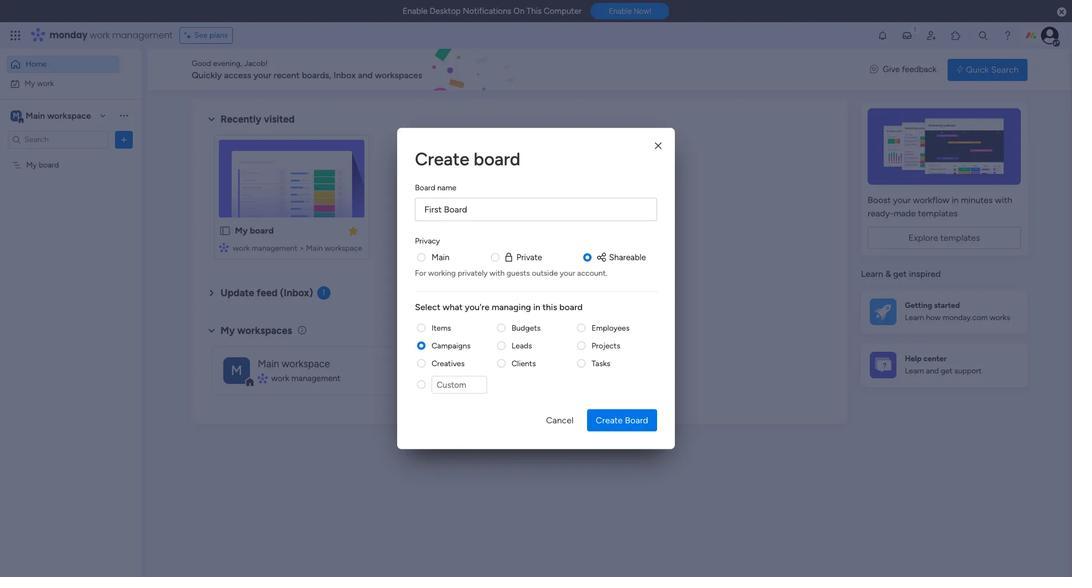 Task type: describe. For each thing, give the bounding box(es) containing it.
recently
[[221, 113, 262, 126]]

creatives
[[432, 359, 465, 368]]

enable now! button
[[591, 3, 670, 20]]

name
[[437, 183, 457, 193]]

shareable button
[[596, 251, 646, 264]]

workspaces inside good evening, jacob! quickly access your recent boards, inbox and workspaces
[[375, 70, 423, 81]]

feed
[[257, 287, 278, 300]]

support
[[955, 367, 982, 376]]

for working privately with guests outside your account.
[[415, 268, 608, 278]]

private
[[517, 253, 542, 263]]

now!
[[634, 7, 652, 16]]

(inbox)
[[280, 287, 313, 300]]

1 vertical spatial workspaces
[[237, 325, 292, 337]]

learn for getting
[[905, 314, 925, 323]]

>
[[299, 244, 304, 253]]

how
[[926, 314, 941, 323]]

create board
[[596, 415, 649, 426]]

my workspaces
[[221, 325, 292, 337]]

desktop
[[430, 6, 461, 16]]

close image
[[655, 142, 662, 150]]

0 vertical spatial workspace
[[47, 110, 91, 121]]

explore
[[909, 233, 939, 243]]

learn for help
[[905, 367, 925, 376]]

workflow
[[913, 195, 950, 206]]

feedback
[[902, 65, 937, 75]]

your inside good evening, jacob! quickly access your recent boards, inbox and workspaces
[[254, 70, 272, 81]]

create board button
[[587, 410, 657, 432]]

see
[[194, 31, 208, 40]]

with inside privacy element
[[490, 268, 505, 278]]

component image for work management
[[258, 374, 267, 384]]

0 vertical spatial learn
[[861, 269, 884, 280]]

what
[[443, 302, 463, 312]]

guests
[[507, 268, 530, 278]]

search
[[992, 64, 1019, 75]]

cancel
[[546, 415, 574, 426]]

get inside help center learn and get support
[[941, 367, 953, 376]]

1
[[322, 288, 325, 298]]

clients
[[512, 359, 536, 368]]

component image for work management > main workspace
[[219, 243, 229, 253]]

account.
[[577, 268, 608, 278]]

workspace selection element
[[11, 109, 93, 124]]

1 vertical spatial workspace
[[325, 244, 362, 253]]

2 vertical spatial workspace
[[282, 358, 330, 371]]

explore templates
[[909, 233, 981, 243]]

plans
[[210, 31, 228, 40]]

help image
[[1003, 30, 1014, 41]]

your inside the boost your workflow in minutes with ready-made templates
[[894, 195, 911, 206]]

m for workspace icon
[[13, 111, 19, 120]]

1 image
[[910, 23, 920, 35]]

work up update
[[233, 244, 250, 253]]

notifications
[[463, 6, 512, 16]]

privacy element
[[415, 251, 657, 278]]

my board list box
[[0, 153, 142, 325]]

made
[[894, 208, 916, 219]]

remove from favorites image
[[348, 225, 359, 236]]

notifications image
[[878, 30, 889, 41]]

projects
[[592, 341, 621, 351]]

0 vertical spatial management
[[112, 29, 173, 42]]

inspired
[[909, 269, 941, 280]]

explore templates button
[[868, 227, 1021, 250]]

management for work management
[[291, 374, 341, 384]]

work right workspace image at left
[[271, 374, 289, 384]]

my work button
[[7, 75, 119, 93]]

templates inside button
[[941, 233, 981, 243]]

templates inside the boost your workflow in minutes with ready-made templates
[[918, 208, 958, 219]]

create for create board
[[596, 415, 623, 426]]

search everything image
[[978, 30, 989, 41]]

quick search
[[966, 64, 1019, 75]]

select
[[415, 302, 441, 312]]

see plans button
[[179, 27, 233, 44]]

privacy
[[415, 236, 440, 246]]

give feedback
[[883, 65, 937, 75]]

board name heading
[[415, 182, 457, 194]]

open update feed (inbox) image
[[205, 287, 218, 300]]

on
[[514, 6, 525, 16]]

recent
[[274, 70, 300, 81]]

main inside workspace selection element
[[26, 110, 45, 121]]

quickly
[[192, 70, 222, 81]]

m for workspace image at left
[[231, 363, 242, 379]]

minutes
[[961, 195, 993, 206]]

works
[[990, 314, 1011, 323]]

main button
[[432, 251, 450, 264]]

monday work management
[[49, 29, 173, 42]]

this
[[527, 6, 542, 16]]

campaigns
[[432, 341, 471, 351]]

tasks
[[592, 359, 611, 368]]

this
[[543, 302, 557, 312]]

see plans
[[194, 31, 228, 40]]

good evening, jacob! quickly access your recent boards, inbox and workspaces
[[192, 59, 423, 81]]

recently visited
[[221, 113, 295, 126]]

dapulse close image
[[1058, 7, 1067, 18]]

my inside list box
[[26, 160, 37, 170]]

inbox image
[[902, 30, 913, 41]]

and inside good evening, jacob! quickly access your recent boards, inbox and workspaces
[[358, 70, 373, 81]]

select what you're managing in this board
[[415, 302, 583, 312]]

workspace image
[[11, 110, 22, 122]]

create board
[[415, 149, 521, 170]]

in inside the boost your workflow in minutes with ready-made templates
[[952, 195, 959, 206]]

visited
[[264, 113, 295, 126]]

give
[[883, 65, 900, 75]]

monday
[[49, 29, 88, 42]]

shareable
[[609, 253, 646, 263]]

v2 user feedback image
[[870, 63, 879, 76]]

work right monday
[[90, 29, 110, 42]]

enable for enable desktop notifications on this computer
[[403, 6, 428, 16]]

main right >
[[306, 244, 323, 253]]

&
[[886, 269, 892, 280]]

leads
[[512, 341, 532, 351]]

privately
[[458, 268, 488, 278]]

board inside create board button
[[625, 415, 649, 426]]



Task type: vqa. For each thing, say whether or not it's contained in the screenshot.
Shareable button
yes



Task type: locate. For each thing, give the bounding box(es) containing it.
1 horizontal spatial my board
[[235, 226, 274, 236]]

workspaces down the update feed (inbox)
[[237, 325, 292, 337]]

m inside workspace image
[[231, 363, 242, 379]]

1 vertical spatial create
[[596, 415, 623, 426]]

1 horizontal spatial in
[[952, 195, 959, 206]]

monday.com
[[943, 314, 988, 323]]

started
[[935, 301, 960, 311]]

you're
[[465, 302, 490, 312]]

1 vertical spatial m
[[231, 363, 242, 379]]

create for create board
[[415, 149, 470, 170]]

0 horizontal spatial board
[[415, 183, 436, 193]]

create right cancel
[[596, 415, 623, 426]]

your
[[254, 70, 272, 81], [894, 195, 911, 206], [560, 268, 576, 278]]

0 vertical spatial component image
[[219, 243, 229, 253]]

select product image
[[10, 30, 21, 41]]

1 vertical spatial templates
[[941, 233, 981, 243]]

1 horizontal spatial get
[[941, 367, 953, 376]]

0 horizontal spatial my board
[[26, 160, 59, 170]]

1 horizontal spatial your
[[560, 268, 576, 278]]

close recently visited image
[[205, 113, 218, 126]]

your inside privacy element
[[560, 268, 576, 278]]

1 horizontal spatial enable
[[609, 7, 632, 16]]

main workspace
[[26, 110, 91, 121], [258, 358, 330, 371]]

work
[[90, 29, 110, 42], [37, 79, 54, 88], [233, 244, 250, 253], [271, 374, 289, 384]]

workspace up work management
[[282, 358, 330, 371]]

learn & get inspired
[[861, 269, 941, 280]]

help center learn and get support
[[905, 354, 982, 376]]

create up name
[[415, 149, 470, 170]]

and inside help center learn and get support
[[926, 367, 939, 376]]

with right minutes
[[995, 195, 1013, 206]]

v2 bolt switch image
[[957, 64, 964, 76]]

get right &
[[894, 269, 907, 280]]

enable now!
[[609, 7, 652, 16]]

and right inbox in the top of the page
[[358, 70, 373, 81]]

2 vertical spatial management
[[291, 374, 341, 384]]

workspace up the search in workspace field
[[47, 110, 91, 121]]

board
[[415, 183, 436, 193], [625, 415, 649, 426]]

1 vertical spatial main workspace
[[258, 358, 330, 371]]

for
[[415, 268, 426, 278]]

templates down workflow
[[918, 208, 958, 219]]

1 vertical spatial learn
[[905, 314, 925, 323]]

1 vertical spatial in
[[533, 302, 541, 312]]

select what you're managing in this board option group
[[415, 323, 657, 401]]

main workspace inside workspace selection element
[[26, 110, 91, 121]]

getting
[[905, 301, 933, 311]]

learn down help
[[905, 367, 925, 376]]

0 vertical spatial get
[[894, 269, 907, 280]]

Search in workspace field
[[23, 133, 93, 146]]

learn
[[861, 269, 884, 280], [905, 314, 925, 323], [905, 367, 925, 376]]

get down center
[[941, 367, 953, 376]]

getting started learn how monday.com works
[[905, 301, 1011, 323]]

privacy heading
[[415, 235, 440, 247]]

update
[[221, 287, 254, 300]]

0 horizontal spatial main workspace
[[26, 110, 91, 121]]

computer
[[544, 6, 582, 16]]

work management
[[271, 374, 341, 384]]

1 horizontal spatial workspaces
[[375, 70, 423, 81]]

1 horizontal spatial m
[[231, 363, 242, 379]]

board
[[474, 149, 521, 170], [39, 160, 59, 170], [250, 226, 274, 236], [560, 302, 583, 312]]

my right close my workspaces image
[[221, 325, 235, 337]]

0 vertical spatial workspaces
[[375, 70, 423, 81]]

inbox
[[334, 70, 356, 81]]

help
[[905, 354, 922, 364]]

public board image
[[219, 225, 231, 237]]

in inside heading
[[533, 302, 541, 312]]

workspace image
[[223, 358, 250, 384]]

your right outside
[[560, 268, 576, 278]]

1 vertical spatial management
[[252, 244, 298, 253]]

quick
[[966, 64, 989, 75]]

in
[[952, 195, 959, 206], [533, 302, 541, 312]]

my inside button
[[24, 79, 35, 88]]

0 vertical spatial your
[[254, 70, 272, 81]]

templates right explore on the top
[[941, 233, 981, 243]]

main up working
[[432, 253, 450, 263]]

0 horizontal spatial m
[[13, 111, 19, 120]]

employees
[[592, 323, 630, 333]]

create inside create board button
[[596, 415, 623, 426]]

create inside create board heading
[[415, 149, 470, 170]]

select what you're managing in this board heading
[[415, 301, 657, 314]]

m
[[13, 111, 19, 120], [231, 363, 242, 379]]

main right workspace image at left
[[258, 358, 279, 371]]

1 vertical spatial board
[[625, 415, 649, 426]]

component image
[[219, 243, 229, 253], [258, 374, 267, 384]]

evening,
[[213, 59, 242, 68]]

invite members image
[[926, 30, 938, 41]]

1 vertical spatial with
[[490, 268, 505, 278]]

working
[[428, 268, 456, 278]]

0 vertical spatial main workspace
[[26, 110, 91, 121]]

1 horizontal spatial main workspace
[[258, 358, 330, 371]]

0 vertical spatial and
[[358, 70, 373, 81]]

enable left "now!"
[[609, 7, 632, 16]]

update feed (inbox)
[[221, 287, 313, 300]]

workspace down remove from favorites icon on the left of the page
[[325, 244, 362, 253]]

access
[[224, 70, 251, 81]]

items
[[432, 323, 451, 333]]

close my workspaces image
[[205, 324, 218, 338]]

1 horizontal spatial board
[[625, 415, 649, 426]]

0 horizontal spatial your
[[254, 70, 272, 81]]

0 vertical spatial templates
[[918, 208, 958, 219]]

create board heading
[[415, 146, 657, 173]]

management for work management > main workspace
[[252, 244, 298, 253]]

workspaces right inbox in the top of the page
[[375, 70, 423, 81]]

option
[[0, 155, 142, 157]]

learn down the getting
[[905, 314, 925, 323]]

my right public board icon
[[235, 226, 248, 236]]

main inside privacy element
[[432, 253, 450, 263]]

board inside board name heading
[[415, 183, 436, 193]]

templates image image
[[871, 108, 1018, 185]]

my down home
[[24, 79, 35, 88]]

0 vertical spatial my board
[[26, 160, 59, 170]]

1 vertical spatial my board
[[235, 226, 274, 236]]

0 vertical spatial with
[[995, 195, 1013, 206]]

2 horizontal spatial your
[[894, 195, 911, 206]]

1 horizontal spatial create
[[596, 415, 623, 426]]

1 horizontal spatial and
[[926, 367, 939, 376]]

0 vertical spatial board
[[415, 183, 436, 193]]

enable inside button
[[609, 7, 632, 16]]

learn inside help center learn and get support
[[905, 367, 925, 376]]

0 horizontal spatial in
[[533, 302, 541, 312]]

1 horizontal spatial with
[[995, 195, 1013, 206]]

workspace
[[47, 110, 91, 121], [325, 244, 362, 253], [282, 358, 330, 371]]

my board inside list box
[[26, 160, 59, 170]]

0 vertical spatial m
[[13, 111, 19, 120]]

my
[[24, 79, 35, 88], [26, 160, 37, 170], [235, 226, 248, 236], [221, 325, 235, 337]]

1 horizontal spatial component image
[[258, 374, 267, 384]]

1 vertical spatial get
[[941, 367, 953, 376]]

Board name field
[[415, 198, 657, 221]]

and
[[358, 70, 373, 81], [926, 367, 939, 376]]

enable desktop notifications on this computer
[[403, 6, 582, 16]]

0 horizontal spatial create
[[415, 149, 470, 170]]

component image down public board icon
[[219, 243, 229, 253]]

private button
[[503, 251, 542, 264]]

your up made
[[894, 195, 911, 206]]

apps image
[[951, 30, 962, 41]]

main workspace up the search in workspace field
[[26, 110, 91, 121]]

budgets
[[512, 323, 541, 333]]

in left this
[[533, 302, 541, 312]]

board inside list box
[[39, 160, 59, 170]]

boards,
[[302, 70, 332, 81]]

0 horizontal spatial enable
[[403, 6, 428, 16]]

with inside the boost your workflow in minutes with ready-made templates
[[995, 195, 1013, 206]]

outside
[[532, 268, 558, 278]]

home button
[[7, 56, 119, 73]]

0 horizontal spatial and
[[358, 70, 373, 81]]

workspaces
[[375, 70, 423, 81], [237, 325, 292, 337]]

work inside button
[[37, 79, 54, 88]]

m inside workspace icon
[[13, 111, 19, 120]]

0 horizontal spatial workspaces
[[237, 325, 292, 337]]

and down center
[[926, 367, 939, 376]]

component image right workspace image at left
[[258, 374, 267, 384]]

getting started element
[[861, 290, 1028, 334]]

cancel button
[[537, 410, 583, 432]]

enable for enable now!
[[609, 7, 632, 16]]

1 vertical spatial component image
[[258, 374, 267, 384]]

enable left desktop
[[403, 6, 428, 16]]

get
[[894, 269, 907, 280], [941, 367, 953, 376]]

work management > main workspace
[[233, 244, 362, 253]]

main right workspace icon
[[26, 110, 45, 121]]

create
[[415, 149, 470, 170], [596, 415, 623, 426]]

your down jacob!
[[254, 70, 272, 81]]

in left minutes
[[952, 195, 959, 206]]

2 vertical spatial learn
[[905, 367, 925, 376]]

center
[[924, 354, 947, 364]]

my board down the search in workspace field
[[26, 160, 59, 170]]

help center element
[[861, 343, 1028, 388]]

managing
[[492, 302, 531, 312]]

1 vertical spatial and
[[926, 367, 939, 376]]

my board right public board icon
[[235, 226, 274, 236]]

main workspace up work management
[[258, 358, 330, 371]]

0 vertical spatial in
[[952, 195, 959, 206]]

board name
[[415, 183, 457, 193]]

Custom field
[[432, 376, 487, 394]]

my down the search in workspace field
[[26, 160, 37, 170]]

my work
[[24, 79, 54, 88]]

0 vertical spatial create
[[415, 149, 470, 170]]

2 vertical spatial your
[[560, 268, 576, 278]]

1 vertical spatial your
[[894, 195, 911, 206]]

home
[[26, 59, 47, 69]]

0 horizontal spatial get
[[894, 269, 907, 280]]

work down home
[[37, 79, 54, 88]]

jacob simon image
[[1041, 27, 1059, 44]]

templates
[[918, 208, 958, 219], [941, 233, 981, 243]]

boost
[[868, 195, 891, 206]]

0 horizontal spatial with
[[490, 268, 505, 278]]

quick search button
[[948, 59, 1028, 81]]

0 horizontal spatial component image
[[219, 243, 229, 253]]

ready-
[[868, 208, 894, 219]]

boost your workflow in minutes with ready-made templates
[[868, 195, 1013, 219]]

with left "guests"
[[490, 268, 505, 278]]

main
[[26, 110, 45, 121], [306, 244, 323, 253], [432, 253, 450, 263], [258, 358, 279, 371]]

with
[[995, 195, 1013, 206], [490, 268, 505, 278]]

jacob!
[[244, 59, 268, 68]]

learn left &
[[861, 269, 884, 280]]

learn inside getting started learn how monday.com works
[[905, 314, 925, 323]]



